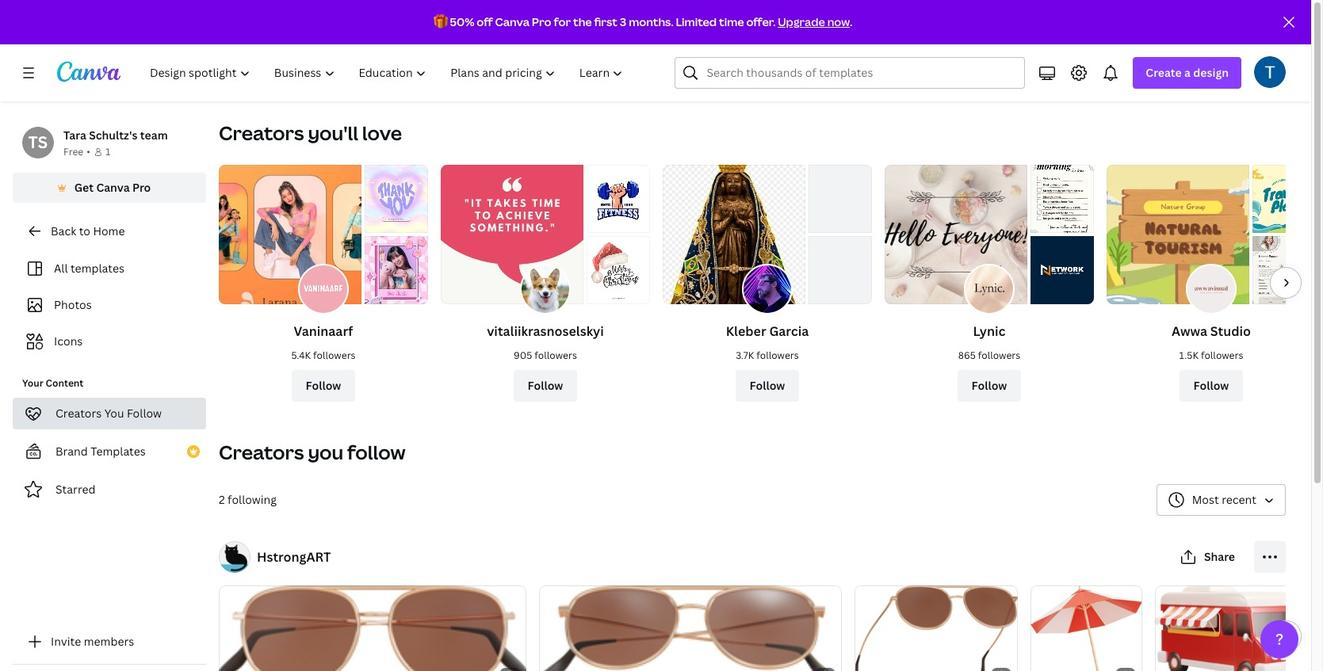Task type: locate. For each thing, give the bounding box(es) containing it.
865 followers
[[958, 349, 1021, 362]]

follow for awwa studio
[[1194, 378, 1229, 393]]

follow right you
[[127, 406, 162, 421]]

creators down content
[[56, 406, 102, 421]]

follow down 865 followers
[[972, 378, 1007, 393]]

creators you follow
[[56, 406, 162, 421]]

share
[[1204, 549, 1235, 564]]

followers
[[313, 349, 356, 362], [535, 349, 577, 362], [757, 349, 799, 362], [978, 349, 1021, 362], [1201, 349, 1244, 362]]

free
[[63, 145, 83, 159]]

creators up following
[[219, 439, 304, 465]]

canva
[[495, 14, 530, 29], [96, 180, 130, 195]]

offer.
[[746, 14, 776, 29]]

pro
[[532, 14, 552, 29], [132, 180, 151, 195]]

1 horizontal spatial canva
[[495, 14, 530, 29]]

1 vertical spatial pro
[[132, 180, 151, 195]]

followers down vaninaarf
[[313, 349, 356, 362]]

followers for kleber garcia
[[757, 349, 799, 362]]

creators left you'll
[[219, 120, 304, 146]]

canva right the off
[[495, 14, 530, 29]]

0 horizontal spatial canva
[[96, 180, 130, 195]]

followers down studio at the right of page
[[1201, 349, 1244, 362]]

1 followers from the left
[[313, 349, 356, 362]]

create
[[1146, 65, 1182, 80]]

1 group from the left
[[219, 579, 526, 672]]

vaninaarf link
[[294, 323, 353, 340]]

hstrongart
[[257, 549, 331, 566]]

templates
[[91, 444, 146, 459]]

3.7k
[[736, 349, 754, 362]]

followers down "lynic" link
[[978, 349, 1021, 362]]

tara schultz's team image
[[22, 127, 54, 159]]

most recent
[[1192, 492, 1257, 507]]

follow down 3.7k followers
[[750, 378, 785, 393]]

2 follow button from the left
[[514, 370, 577, 402]]

garcia
[[769, 323, 809, 340]]

get
[[74, 180, 94, 195]]

3 followers from the left
[[757, 349, 799, 362]]

creators for creators you'll love
[[219, 120, 304, 146]]

group
[[219, 579, 526, 672], [539, 579, 842, 672], [855, 579, 1018, 672], [1031, 579, 1143, 672], [1155, 579, 1318, 672]]

None search field
[[675, 57, 1026, 89]]

1 follow button from the left
[[292, 370, 355, 402]]

first
[[594, 14, 618, 29]]

your
[[22, 377, 43, 390]]

tara schultz's team element
[[22, 127, 54, 159]]

the
[[573, 14, 592, 29]]

top level navigation element
[[140, 57, 637, 89]]

canva inside button
[[96, 180, 130, 195]]

follow button down 3.7k followers
[[736, 370, 799, 402]]

design
[[1194, 65, 1229, 80]]

follow button down 5.4k followers
[[292, 370, 355, 402]]

0 horizontal spatial pro
[[132, 180, 151, 195]]

upgrade
[[778, 14, 825, 29]]

follow down 1.5k followers
[[1194, 378, 1229, 393]]

follow
[[347, 439, 406, 465]]

team
[[140, 128, 168, 143]]

follow
[[306, 378, 341, 393], [528, 378, 563, 393], [750, 378, 785, 393], [972, 378, 1007, 393], [1194, 378, 1229, 393], [127, 406, 162, 421]]

awwa
[[1172, 323, 1208, 340]]

follow down 905 followers
[[528, 378, 563, 393]]

follow button for vaninaarf
[[292, 370, 355, 402]]

canva right get
[[96, 180, 130, 195]]

follow down 5.4k followers
[[306, 378, 341, 393]]

studio
[[1211, 323, 1251, 340]]

followers down the kleber garcia
[[757, 349, 799, 362]]

time
[[719, 14, 744, 29]]

followers for awwa studio
[[1201, 349, 1244, 362]]

2 followers from the left
[[535, 349, 577, 362]]

pro down "team" in the left top of the page
[[132, 180, 151, 195]]

1 horizontal spatial pro
[[532, 14, 552, 29]]

templates
[[71, 261, 124, 276]]

now
[[828, 14, 850, 29]]

5 follow button from the left
[[1180, 370, 1243, 402]]

3 follow button from the left
[[736, 370, 799, 402]]

follow button down 905 followers
[[514, 370, 577, 402]]

all
[[54, 261, 68, 276]]

pro left the for
[[532, 14, 552, 29]]

1 vertical spatial creators
[[56, 406, 102, 421]]

tara
[[63, 128, 86, 143]]

vitaliikrasnoselskyi
[[487, 323, 604, 340]]

2 vertical spatial creators
[[219, 439, 304, 465]]

limited
[[676, 14, 717, 29]]

🎁 50% off canva pro for the first 3 months. limited time offer. upgrade now .
[[433, 14, 853, 29]]

hstrongart link
[[257, 549, 331, 566]]

a
[[1185, 65, 1191, 80]]

content
[[46, 377, 84, 390]]

create a design
[[1146, 65, 1229, 80]]

off
[[477, 14, 493, 29]]

followers down vitaliikrasnoselskyi link
[[535, 349, 577, 362]]

starred link
[[13, 474, 206, 506]]

creators
[[219, 120, 304, 146], [56, 406, 102, 421], [219, 439, 304, 465]]

follow button down 865 followers
[[958, 370, 1021, 402]]

to
[[79, 224, 90, 239]]

1 vertical spatial canva
[[96, 180, 130, 195]]

4 followers from the left
[[978, 349, 1021, 362]]

follow button
[[292, 370, 355, 402], [514, 370, 577, 402], [736, 370, 799, 402], [958, 370, 1021, 402], [1180, 370, 1243, 402]]

905 followers
[[514, 349, 577, 362]]

5 followers from the left
[[1201, 349, 1244, 362]]

3
[[620, 14, 627, 29]]

awwa studio
[[1172, 323, 1251, 340]]

2
[[219, 492, 225, 507]]

back
[[51, 224, 76, 239]]

creators for creators you follow
[[219, 439, 304, 465]]

0 vertical spatial creators
[[219, 120, 304, 146]]

50%
[[450, 14, 474, 29]]

creators you follow link
[[13, 398, 206, 430]]

4 follow button from the left
[[958, 370, 1021, 402]]

follow button down 1.5k followers
[[1180, 370, 1243, 402]]



Task type: vqa. For each thing, say whether or not it's contained in the screenshot.
Invite
yes



Task type: describe. For each thing, give the bounding box(es) containing it.
invite members
[[51, 634, 134, 649]]

1.5k followers
[[1179, 349, 1244, 362]]

follow for vaninaarf
[[306, 378, 341, 393]]

Search search field
[[707, 58, 1015, 88]]

creators you'll love
[[219, 120, 402, 146]]

creators you follow
[[219, 439, 406, 465]]

love
[[362, 120, 402, 146]]

5.4k followers
[[291, 349, 356, 362]]

vaninaarf
[[294, 323, 353, 340]]

for
[[554, 14, 571, 29]]

create a design button
[[1133, 57, 1242, 89]]

follow button for vitaliikrasnoselskyi
[[514, 370, 577, 402]]

followers for lynic
[[978, 349, 1021, 362]]

starred
[[56, 482, 96, 497]]

all templates
[[54, 261, 124, 276]]

share button
[[1173, 541, 1248, 573]]

•
[[87, 145, 90, 159]]

2 group from the left
[[539, 579, 842, 672]]

follow for lynic
[[972, 378, 1007, 393]]

🎁
[[433, 14, 448, 29]]

905
[[514, 349, 532, 362]]

get canva pro
[[74, 180, 151, 195]]

upgrade now button
[[778, 14, 850, 29]]

back to home link
[[13, 216, 206, 247]]

0 vertical spatial pro
[[532, 14, 552, 29]]

lynic link
[[973, 323, 1006, 340]]

2 following
[[219, 492, 277, 507]]

invite members button
[[13, 626, 206, 658]]

months.
[[629, 14, 674, 29]]

recent
[[1222, 492, 1257, 507]]

you'll
[[308, 120, 358, 146]]

your content
[[22, 377, 84, 390]]

schultz's
[[89, 128, 138, 143]]

3.7k followers
[[736, 349, 799, 362]]

back to home
[[51, 224, 125, 239]]

creators for creators you follow
[[56, 406, 102, 421]]

tara schultz's team
[[63, 128, 168, 143]]

brand templates link
[[13, 436, 206, 468]]

get canva pro button
[[13, 173, 206, 203]]

you
[[104, 406, 124, 421]]

all templates link
[[22, 254, 197, 284]]

invite
[[51, 634, 81, 649]]

home
[[93, 224, 125, 239]]

865
[[958, 349, 976, 362]]

icons
[[54, 334, 83, 349]]

5.4k
[[291, 349, 311, 362]]

most
[[1192, 492, 1219, 507]]

follow button for awwa studio
[[1180, 370, 1243, 402]]

5 group from the left
[[1155, 579, 1318, 672]]

follow for kleber garcia
[[750, 378, 785, 393]]

Most recent button
[[1157, 484, 1286, 516]]

lynic
[[973, 323, 1006, 340]]

photos link
[[22, 290, 197, 320]]

.
[[850, 14, 853, 29]]

photos
[[54, 297, 92, 312]]

vitaliikrasnoselskyi link
[[487, 323, 604, 340]]

4 group from the left
[[1031, 579, 1143, 672]]

1.5k
[[1179, 349, 1199, 362]]

icons link
[[22, 327, 197, 357]]

free •
[[63, 145, 90, 159]]

you
[[308, 439, 343, 465]]

1
[[105, 145, 110, 159]]

members
[[84, 634, 134, 649]]

kleber
[[726, 323, 766, 340]]

brand
[[56, 444, 88, 459]]

pro inside button
[[132, 180, 151, 195]]

kleber garcia
[[726, 323, 809, 340]]

kleber garcia link
[[726, 323, 809, 340]]

follow button for lynic
[[958, 370, 1021, 402]]

tara schultz image
[[1254, 56, 1286, 88]]

follow button for kleber garcia
[[736, 370, 799, 402]]

following
[[228, 492, 277, 507]]

follow for vitaliikrasnoselskyi
[[528, 378, 563, 393]]

0 vertical spatial canva
[[495, 14, 530, 29]]

followers for vitaliikrasnoselskyi
[[535, 349, 577, 362]]

awwa studio link
[[1172, 323, 1251, 340]]

brand templates
[[56, 444, 146, 459]]

3 group from the left
[[855, 579, 1018, 672]]

followers for vaninaarf
[[313, 349, 356, 362]]



